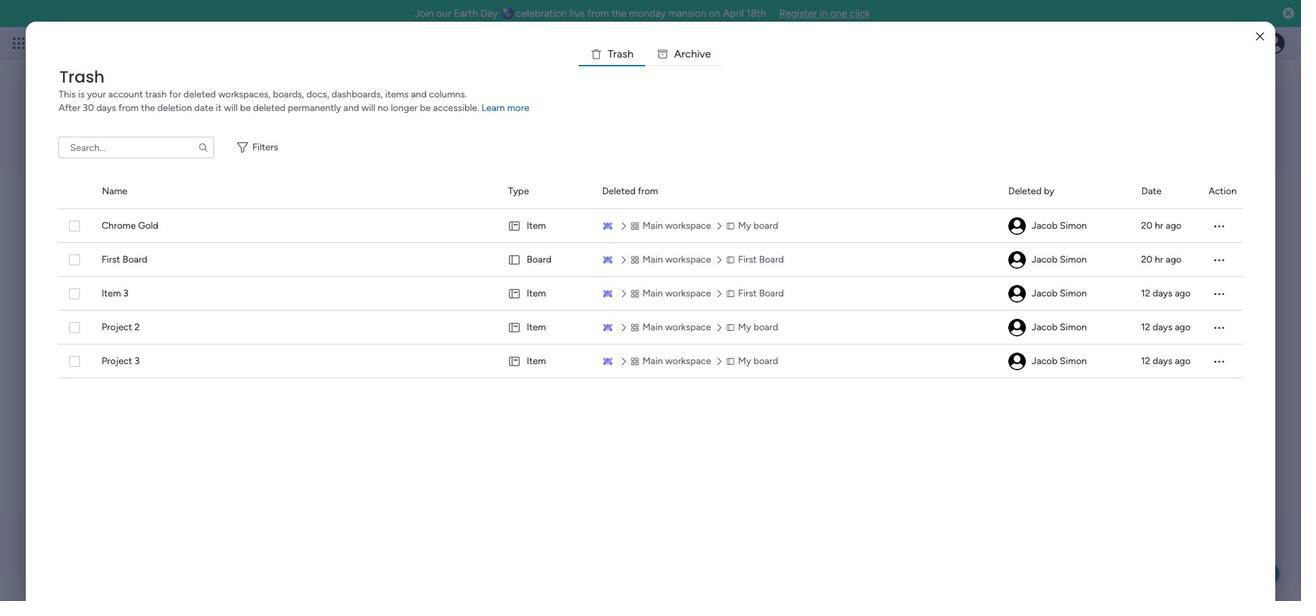 Task type: vqa. For each thing, say whether or not it's contained in the screenshot.
2nd column header from left
yes



Task type: describe. For each thing, give the bounding box(es) containing it.
Search for items in the recycle bin search field
[[59, 137, 214, 159]]

6 column header from the left
[[1142, 175, 1193, 209]]

4 row from the top
[[59, 311, 1243, 345]]

close image
[[1257, 32, 1265, 42]]

search image
[[198, 142, 209, 153]]

jacob simon image for third row from the bottom of the page
[[1009, 285, 1027, 303]]

menu image
[[1213, 220, 1227, 233]]

7 column header from the left
[[1209, 175, 1243, 209]]

3 column header from the left
[[508, 175, 586, 209]]

jacob simon image for first row from the top of the page
[[1009, 218, 1027, 235]]



Task type: locate. For each thing, give the bounding box(es) containing it.
table
[[59, 175, 1243, 580]]

jacob simon image
[[1009, 218, 1027, 235], [1009, 252, 1027, 269], [1009, 285, 1027, 303], [1009, 319, 1027, 337], [1009, 353, 1027, 371]]

5 jacob simon image from the top
[[1009, 353, 1027, 371]]

2 row from the top
[[59, 243, 1243, 277]]

4 jacob simon image from the top
[[1009, 319, 1027, 337]]

5 row from the top
[[59, 345, 1243, 379]]

jacob simon image
[[1264, 33, 1285, 54]]

column header
[[59, 175, 86, 209], [102, 175, 492, 209], [508, 175, 586, 209], [602, 175, 992, 209], [1009, 175, 1126, 209], [1142, 175, 1193, 209], [1209, 175, 1243, 209]]

2 jacob simon image from the top
[[1009, 252, 1027, 269]]

1 jacob simon image from the top
[[1009, 218, 1027, 235]]

1 row from the top
[[59, 209, 1243, 243]]

row group
[[59, 175, 1243, 209]]

cell
[[508, 209, 586, 243], [1009, 209, 1126, 243], [508, 243, 586, 277], [1009, 243, 1126, 277], [1209, 243, 1243, 277], [508, 277, 586, 311], [1009, 277, 1126, 311], [1209, 277, 1243, 311], [508, 311, 586, 345], [1009, 311, 1126, 345], [1209, 311, 1243, 345], [508, 345, 586, 379], [1009, 345, 1126, 379], [1209, 345, 1243, 379]]

None search field
[[59, 137, 214, 159]]

jacob simon image for fourth row from the bottom of the page
[[1009, 252, 1027, 269]]

5 column header from the left
[[1009, 175, 1126, 209]]

2 column header from the left
[[102, 175, 492, 209]]

3 row from the top
[[59, 277, 1243, 311]]

select product image
[[12, 37, 26, 50]]

4 column header from the left
[[602, 175, 992, 209]]

jacob simon image for 4th row
[[1009, 319, 1027, 337]]

jacob simon image for first row from the bottom of the page
[[1009, 353, 1027, 371]]

3 jacob simon image from the top
[[1009, 285, 1027, 303]]

1 column header from the left
[[59, 175, 86, 209]]

row
[[59, 209, 1243, 243], [59, 243, 1243, 277], [59, 277, 1243, 311], [59, 311, 1243, 345], [59, 345, 1243, 379]]



